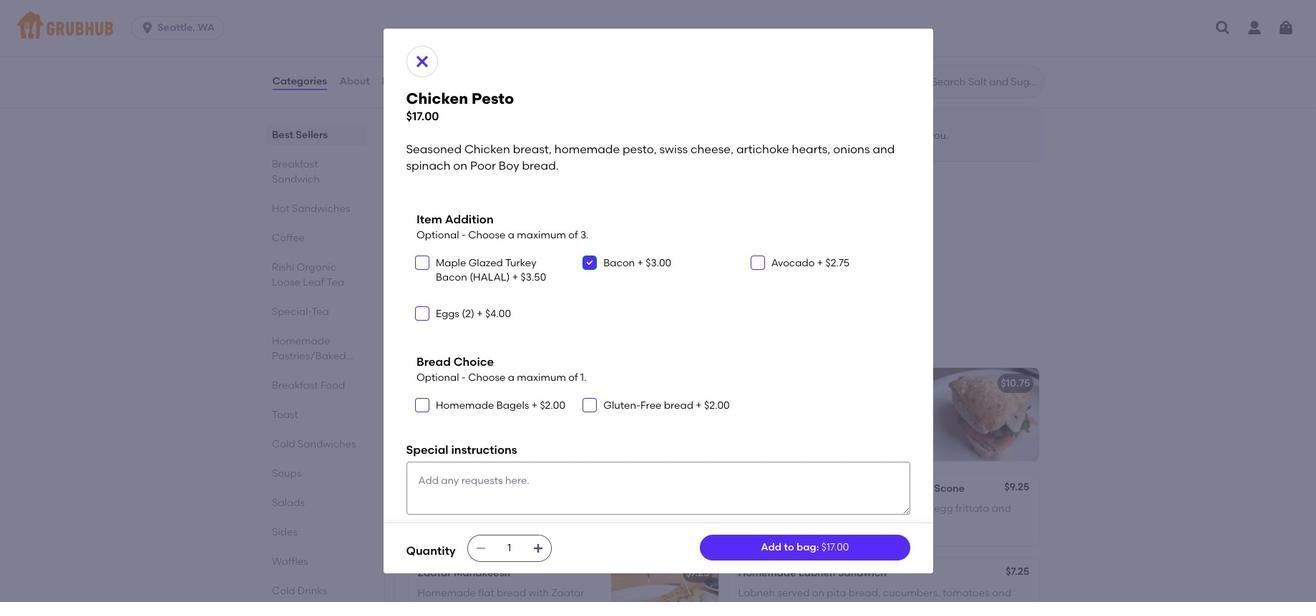 Task type: locate. For each thing, give the bounding box(es) containing it.
more. down qualifying
[[722, 37, 750, 49]]

homemade for homemade labneh sandwich
[[739, 567, 797, 579]]

pesto, left $3.00
[[605, 264, 634, 276]]

egg inside homemade scone, bacon, swiss cheese, egg frittata and aioli.
[[616, 397, 635, 410]]

1 horizontal spatial boy
[[637, 278, 655, 290]]

Input item quantity number field
[[494, 536, 525, 562]]

and inside homemade scone, swiss cheese, egg frittata, homemade tomato jam, and spinach.
[[480, 517, 499, 529]]

scone, down bread choice optional - choose a maximum of 1.
[[478, 397, 510, 410]]

0 horizontal spatial scone,
[[478, 397, 510, 410]]

scone,
[[478, 397, 510, 410], [799, 503, 831, 515]]

homemade down the add
[[739, 567, 797, 579]]

2 offer from the left
[[678, 23, 703, 35]]

cold down toast
[[272, 438, 295, 450]]

cheese up bag:
[[795, 482, 832, 495]]

0 vertical spatial seasoned
[[406, 143, 462, 156]]

choose inside bread choice optional - choose a maximum of 1.
[[468, 372, 506, 384]]

breakfast down the best sellers
[[272, 158, 318, 170]]

choose down choice
[[468, 372, 506, 384]]

choose inside item addition optional - choose a maximum of 3.
[[468, 229, 506, 241]]

or
[[421, 37, 431, 49], [710, 37, 720, 49]]

0 horizontal spatial labneh
[[739, 587, 775, 599]]

0 horizontal spatial promo image
[[593, 17, 645, 69]]

2 optional from the top
[[417, 372, 459, 384]]

$17.00 down reviews button
[[406, 109, 439, 123]]

1 horizontal spatial egg
[[616, 397, 635, 410]]

orders inside offer valid on qualifying orders of $50 or more.
[[796, 23, 827, 35]]

0 horizontal spatial spinach
[[406, 159, 451, 172]]

homemade inside homemade scone, turkey, swiss cheese, egg frittata and aioli.
[[739, 503, 797, 515]]

svg image
[[1215, 19, 1232, 37], [414, 53, 431, 70], [418, 258, 427, 267], [586, 258, 595, 267], [754, 258, 762, 267], [418, 310, 427, 318], [418, 401, 427, 410], [475, 543, 487, 555], [533, 543, 544, 555]]

0 horizontal spatial svg image
[[140, 21, 155, 35]]

2 or from the left
[[710, 37, 720, 49]]

a down the grubhub at top left
[[508, 229, 515, 241]]

1 horizontal spatial $7.25
[[1006, 565, 1030, 578]]

1 maximum from the top
[[517, 229, 566, 241]]

see details
[[421, 66, 475, 78]]

1 valid from the left
[[448, 23, 471, 35]]

svg image inside seattle, wa button
[[140, 21, 155, 35]]

a up jam,
[[469, 482, 476, 495]]

bread for flat
[[497, 587, 526, 599]]

1 horizontal spatial offer
[[678, 23, 703, 35]]

cheddar up homemade scone, turkey, swiss cheese, egg frittata and aioli.
[[858, 482, 902, 495]]

0 horizontal spatial onions
[[501, 278, 533, 290]]

swiss inside homemade scone, swiss cheese, egg frittata, homemade tomato jam, and spinach.
[[514, 503, 538, 515]]

1 vertical spatial maximum
[[517, 372, 566, 384]]

chive up homemade scone, bacon, swiss cheese, egg frittata and aioli.
[[574, 377, 602, 389]]

tea inside rishi organic loose leaf tea
[[326, 276, 344, 289]]

+ right bagels
[[532, 400, 538, 412]]

seasoned down chicken pesto $17.00
[[406, 143, 462, 156]]

0 horizontal spatial hearts,
[[465, 278, 498, 290]]

or for offer valid on first orders of $15 or more.
[[421, 37, 431, 49]]

hearts, down will
[[792, 143, 831, 156]]

to right out
[[917, 130, 927, 142]]

$17.00 inside chicken pesto $17.00
[[406, 109, 439, 123]]

breast, right glazed
[[509, 264, 543, 276]]

of inside offer valid on first orders of $15 or more.
[[542, 23, 551, 35]]

sandwich up hot
[[272, 173, 320, 185]]

+ left $3.00
[[638, 257, 644, 269]]

+ left $3.50
[[513, 272, 519, 284]]

valid inside offer valid on qualifying orders of $50 or more.
[[706, 23, 729, 35]]

chive up homemade scone, swiss cheese, egg frittata, homemade tomato jam, and spinach.
[[524, 482, 553, 495]]

offer inside offer valid on qualifying orders of $50 or more.
[[678, 23, 703, 35]]

0 horizontal spatial bread
[[497, 587, 526, 599]]

homemade inside homemade flat bread with zaatar (thyme), sesame and sumac seed
[[418, 587, 476, 599]]

artichoke
[[737, 143, 790, 156], [416, 278, 462, 290]]

cheese, inside homemade scone, bacon, swiss cheese, egg frittata and aioli.
[[576, 397, 613, 410]]

soups
[[272, 468, 301, 480]]

0 vertical spatial maximum
[[517, 229, 566, 241]]

cheese up homemade bagels + $2.00
[[474, 377, 511, 389]]

bread
[[417, 355, 451, 369]]

1 vertical spatial onions
[[501, 278, 533, 290]]

pesto for chicken pesto $17.00
[[472, 89, 514, 107]]

1 horizontal spatial more.
[[722, 37, 750, 49]]

0 vertical spatial choose
[[581, 130, 618, 142]]

maximum for addition
[[517, 229, 566, 241]]

1 horizontal spatial chive
[[574, 377, 602, 389]]

+ right free
[[696, 400, 702, 412]]

0 horizontal spatial boy
[[499, 159, 520, 172]]

artichoke down maple
[[416, 278, 462, 290]]

coffee
[[272, 232, 305, 244]]

pesto inside chicken pesto $17.00
[[472, 89, 514, 107]]

spinach right $3.50
[[557, 278, 595, 290]]

homemade scone, swiss cheese, egg frittata, homemade tomato jam, and spinach.
[[418, 503, 698, 529]]

egg inside homemade scone, turkey, swiss cheese, egg frittata and aioli.
[[935, 503, 954, 515]]

fresh left greens.
[[739, 602, 762, 602]]

0 horizontal spatial $17.00
[[406, 109, 439, 123]]

of left "3."
[[569, 229, 578, 241]]

0 vertical spatial homemade
[[555, 143, 620, 156]]

maximum inside item addition optional - choose a maximum of 3.
[[517, 229, 566, 241]]

0 horizontal spatial cheese
[[474, 377, 511, 389]]

light
[[860, 602, 882, 602]]

cheese, inside homemade scone, turkey, swiss cheese, egg frittata and aioli.
[[895, 503, 932, 515]]

to right the add
[[784, 542, 795, 554]]

aioli.
[[418, 412, 440, 424], [739, 517, 761, 529]]

aioli. inside homemade scone, bacon, swiss cheese, egg frittata and aioli.
[[418, 412, 440, 424]]

eggs (2) + $4.00
[[436, 308, 511, 320]]

- inside bread choice optional - choose a maximum of 1.
[[462, 372, 466, 384]]

bread.
[[522, 159, 559, 172], [658, 278, 689, 290]]

1 vertical spatial frittata
[[956, 503, 990, 515]]

breakfast inside the homemade pastries/baked goods breakfast food
[[272, 380, 318, 392]]

bacon for and
[[418, 377, 450, 389]]

or up see
[[421, 37, 431, 49]]

a
[[508, 229, 515, 241], [508, 372, 515, 384], [469, 482, 476, 495], [849, 482, 856, 495]]

fresh
[[739, 602, 762, 602], [812, 602, 836, 602]]

1 vertical spatial pesto
[[459, 243, 487, 256]]

rishi organic loose leaf tea
[[272, 261, 344, 289]]

1 vertical spatial sandwiches
[[297, 438, 356, 450]]

cold for cold drinks
[[272, 585, 295, 597]]

1 vertical spatial artichoke
[[416, 278, 462, 290]]

bacon,
[[513, 397, 547, 410]]

valid up $50
[[706, 23, 729, 35]]

and down $9.25
[[992, 503, 1012, 515]]

on
[[473, 23, 486, 35], [731, 23, 744, 35], [453, 159, 468, 172], [473, 207, 486, 220], [598, 278, 610, 290], [513, 377, 526, 389], [454, 482, 467, 495], [834, 482, 846, 495], [813, 587, 825, 599]]

homemade down the bread
[[418, 397, 476, 410]]

cheese for turkey,
[[795, 482, 832, 495]]

on left first at the top left
[[473, 23, 486, 35]]

tea right leaf
[[326, 276, 344, 289]]

1 offer from the left
[[421, 23, 446, 35]]

0 vertical spatial cheese
[[474, 377, 511, 389]]

2 vertical spatial homemade
[[641, 503, 698, 515]]

2 vertical spatial choose
[[468, 372, 506, 384]]

bread. up the grubhub at top left
[[522, 159, 559, 172]]

2 promo image from the left
[[850, 17, 903, 69]]

onions
[[834, 143, 870, 156], [501, 278, 533, 290]]

chicken pesto
[[416, 243, 487, 256]]

0 horizontal spatial $2.00
[[540, 400, 566, 412]]

0 horizontal spatial poor
[[470, 159, 496, 172]]

on inside offer valid on qualifying orders of $50 or more.
[[731, 23, 744, 35]]

valid for first
[[448, 23, 471, 35]]

1 vertical spatial to
[[784, 542, 795, 554]]

1 horizontal spatial aioli.
[[739, 517, 761, 529]]

1 vertical spatial bread.
[[658, 278, 689, 290]]

a up turkey,
[[849, 482, 856, 495]]

labneh up greens.
[[739, 587, 775, 599]]

1 orders from the left
[[508, 23, 539, 35]]

breakfast
[[272, 158, 318, 170], [272, 380, 318, 392]]

and down pita
[[839, 602, 858, 602]]

offer inside offer valid on first orders of $15 or more.
[[421, 23, 446, 35]]

homemade down choice
[[436, 400, 494, 412]]

scone, for bacon,
[[478, 397, 510, 410]]

waffles
[[272, 556, 308, 568]]

of inside offer valid on qualifying orders of $50 or more.
[[678, 37, 688, 49]]

loose
[[272, 276, 300, 289]]

orders inside offer valid on first orders of $15 or more.
[[508, 23, 539, 35]]

1 vertical spatial choose
[[468, 229, 506, 241]]

$17.00 right bag:
[[822, 542, 849, 554]]

salmon lox on cheddar chive scone image
[[932, 368, 1039, 461]]

and down scone,
[[480, 517, 499, 529]]

- inside item addition optional - choose a maximum of 3.
[[462, 229, 466, 241]]

0 horizontal spatial turkey
[[505, 257, 537, 269]]

scone, left turkey,
[[799, 503, 831, 515]]

2 - from the top
[[462, 372, 466, 384]]

1 vertical spatial tea
[[311, 306, 329, 318]]

0 horizontal spatial frittata
[[637, 397, 671, 410]]

boy down bacon + $3.00
[[637, 278, 655, 290]]

chive
[[574, 377, 602, 389], [524, 482, 553, 495], [904, 482, 932, 495]]

cucumbers,
[[883, 587, 941, 599]]

frittata,
[[602, 503, 639, 515]]

labneh down bag:
[[799, 567, 836, 579]]

cheddar up scone,
[[478, 482, 522, 495]]

1 vertical spatial spinach
[[557, 278, 595, 290]]

of left $50
[[678, 37, 688, 49]]

1 horizontal spatial sandwich
[[838, 567, 887, 579]]

poor down bacon + $3.00
[[612, 278, 635, 290]]

turkey,
[[833, 503, 865, 515]]

1 or from the left
[[421, 37, 431, 49]]

optional down item
[[417, 229, 459, 241]]

1 horizontal spatial onions
[[834, 143, 870, 156]]

pesto,
[[623, 143, 657, 156], [605, 264, 634, 276]]

bread right flat at left bottom
[[497, 587, 526, 599]]

best sellers
[[272, 129, 328, 141]]

sandwich up bread,
[[838, 567, 887, 579]]

1 vertical spatial seasoned
[[416, 264, 465, 276]]

1 vertical spatial bacon
[[436, 272, 467, 284]]

1 - from the top
[[462, 229, 466, 241]]

chicken down chicken pesto $17.00
[[465, 143, 510, 156]]

1 horizontal spatial $17.00
[[822, 542, 849, 554]]

free
[[641, 400, 662, 412]]

0 vertical spatial bacon
[[604, 257, 635, 269]]

cheese
[[474, 377, 511, 389], [795, 482, 832, 495]]

and left sumac
[[501, 602, 520, 602]]

more. inside offer valid on first orders of $15 or more.
[[433, 37, 461, 49]]

homemade
[[555, 143, 620, 156], [545, 264, 602, 276], [641, 503, 698, 515]]

more.
[[433, 37, 461, 49], [722, 37, 750, 49]]

+ right "(2)"
[[477, 308, 483, 320]]

0 vertical spatial turkey
[[505, 257, 537, 269]]

homemade flat bread with zaatar (thyme), sesame and sumac seed
[[418, 587, 585, 602]]

orders right qualifying
[[796, 23, 827, 35]]

1 vertical spatial poor
[[612, 278, 635, 290]]

spinach up most
[[406, 159, 451, 172]]

optional
[[417, 229, 459, 241], [417, 372, 459, 384]]

0 vertical spatial tea
[[326, 276, 344, 289]]

$2.00 down bacon and cheese on cheddar chive scone
[[540, 400, 566, 412]]

or inside offer valid on first orders of $15 or more.
[[421, 37, 431, 49]]

more. inside offer valid on qualifying orders of $50 or more.
[[722, 37, 750, 49]]

maximum down the grubhub at top left
[[517, 229, 566, 241]]

aioli. for homemade scone, turkey, swiss cheese, egg frittata and aioli.
[[739, 517, 761, 529]]

homemade pastries/baked goods breakfast food
[[272, 335, 346, 392]]

pesto down details
[[472, 89, 514, 107]]

optional inside item addition optional - choose a maximum of 3.
[[417, 229, 459, 241]]

1 horizontal spatial promo image
[[850, 17, 903, 69]]

cheese for bacon,
[[474, 377, 511, 389]]

2 maximum from the top
[[517, 372, 566, 384]]

0 vertical spatial aioli.
[[418, 412, 440, 424]]

0 vertical spatial scone,
[[478, 397, 510, 410]]

scone, inside homemade scone, bacon, swiss cheese, egg frittata and aioli.
[[478, 397, 510, 410]]

0 horizontal spatial egg
[[581, 503, 600, 515]]

frittata inside homemade scone, turkey, swiss cheese, egg frittata and aioli.
[[956, 503, 990, 515]]

0 horizontal spatial to
[[784, 542, 795, 554]]

1 vertical spatial zaatar
[[552, 587, 585, 599]]

0 vertical spatial -
[[462, 229, 466, 241]]

1 horizontal spatial orders
[[796, 23, 827, 35]]

bread for free
[[664, 400, 694, 412]]

0 horizontal spatial orders
[[508, 23, 539, 35]]

bacon down the bread
[[418, 377, 450, 389]]

spinach
[[406, 159, 451, 172], [557, 278, 595, 290]]

bacon down maple
[[436, 272, 467, 284]]

0 horizontal spatial chive
[[524, 482, 553, 495]]

boy up the grubhub at top left
[[499, 159, 520, 172]]

sumac
[[522, 602, 555, 602]]

hearts, down glazed
[[465, 278, 498, 290]]

0 vertical spatial optional
[[417, 229, 459, 241]]

1 vertical spatial optional
[[417, 372, 459, 384]]

2 valid from the left
[[706, 23, 729, 35]]

sellers
[[296, 129, 328, 141]]

swiss inside homemade scone, turkey, swiss cheese, egg frittata and aioli.
[[868, 503, 892, 515]]

and
[[734, 130, 754, 142], [873, 143, 895, 156], [535, 278, 554, 290], [452, 377, 471, 389], [674, 397, 693, 410], [773, 482, 792, 495], [992, 503, 1012, 515], [480, 517, 499, 529], [993, 587, 1012, 599], [501, 602, 520, 602], [839, 602, 858, 602]]

0 horizontal spatial valid
[[448, 23, 471, 35]]

this
[[621, 130, 638, 142]]

0 vertical spatial cold
[[272, 438, 295, 450]]

and inside homemade scone, turkey, swiss cheese, egg frittata and aioli.
[[992, 503, 1012, 515]]

bread inside homemade flat bread with zaatar (thyme), sesame and sumac seed
[[497, 587, 526, 599]]

addition
[[445, 213, 494, 226]]

0 vertical spatial pesto
[[472, 89, 514, 107]]

hot
[[272, 203, 289, 215]]

+
[[638, 257, 644, 269], [818, 257, 824, 269], [513, 272, 519, 284], [477, 308, 483, 320], [532, 400, 538, 412], [696, 400, 702, 412]]

valid inside offer valid on first orders of $15 or more.
[[448, 23, 471, 35]]

1 breakfast from the top
[[272, 158, 318, 170]]

spinach.
[[502, 517, 543, 529]]

with
[[529, 587, 549, 599]]

ordered
[[432, 207, 471, 220]]

reviews
[[382, 75, 422, 87]]

1 vertical spatial $17.00
[[822, 542, 849, 554]]

orders right first at the top left
[[508, 23, 539, 35]]

egg for turkey and cheese on a cheddar chive scone
[[935, 503, 954, 515]]

svg image for gluten-free bread
[[586, 401, 595, 410]]

optional down the bread
[[417, 372, 459, 384]]

scone, for turkey,
[[799, 503, 831, 515]]

more. up see details
[[433, 37, 461, 49]]

cheese,
[[691, 143, 734, 156], [664, 264, 701, 276], [576, 397, 613, 410], [541, 503, 578, 515], [895, 503, 932, 515]]

categories button
[[272, 56, 328, 107]]

of inside bread choice optional - choose a maximum of 1.
[[569, 372, 578, 384]]

turkey and cheese on a cheddar chive scone
[[739, 482, 965, 495]]

seasoned chicken breast, homemade pesto, swiss cheese, artichoke hearts, onions and spinach on poor boy bread.
[[406, 143, 898, 172], [416, 264, 701, 290]]

sandwiches for hot sandwiches
[[292, 203, 350, 215]]

- down choice
[[462, 372, 466, 384]]

poor up 'most ordered on grubhub'
[[470, 159, 496, 172]]

2 orders from the left
[[796, 23, 827, 35]]

sandwiches right hot
[[292, 203, 350, 215]]

homemade for homemade bagels + $2.00
[[436, 400, 494, 412]]

1 horizontal spatial cheddar
[[528, 377, 572, 389]]

quantity
[[406, 544, 456, 558]]

homemade inside the homemade pastries/baked goods breakfast food
[[272, 335, 330, 347]]

maximum inside bread choice optional - choose a maximum of 1.
[[517, 372, 566, 384]]

- down addition
[[462, 229, 466, 241]]

gluten-
[[604, 400, 641, 412]]

2 vertical spatial bacon
[[418, 377, 450, 389]]

most
[[406, 207, 430, 220]]

1 horizontal spatial valid
[[706, 23, 729, 35]]

2 more. from the left
[[722, 37, 750, 49]]

grubhub
[[488, 207, 532, 220]]

1 vertical spatial aioli.
[[739, 517, 761, 529]]

2 breakfast from the top
[[272, 380, 318, 392]]

turkey
[[505, 257, 537, 269], [739, 482, 771, 495]]

offer up $50
[[678, 23, 703, 35]]

veggie
[[418, 482, 452, 495]]

1 promo image from the left
[[593, 17, 645, 69]]

on inside labneh served on pita bread, cucumbers, tomatoes and fresh greens. a fresh and light sandwich. (does not com
[[813, 587, 825, 599]]

cheddar up homemade scone, bacon, swiss cheese, egg frittata and aioli.
[[528, 377, 572, 389]]

details
[[441, 66, 475, 78]]

fresh down pita
[[812, 602, 836, 602]]

special-tea
[[272, 306, 329, 318]]

optional inside bread choice optional - choose a maximum of 1.
[[417, 372, 459, 384]]

2 cold from the top
[[272, 585, 295, 597]]

sandwich.
[[884, 602, 933, 602]]

seasoned down chicken pesto
[[416, 264, 465, 276]]

1 vertical spatial cheese
[[795, 482, 832, 495]]

1 optional from the top
[[417, 229, 459, 241]]

bread. down $3.00
[[658, 278, 689, 290]]

homemade bagels + $2.00
[[436, 400, 566, 412]]

choose for choice
[[468, 372, 506, 384]]

1 horizontal spatial $2.00
[[705, 400, 730, 412]]

cold drinks
[[272, 585, 327, 597]]

1 fresh from the left
[[739, 602, 762, 602]]

more. for qualifying
[[722, 37, 750, 49]]

0 vertical spatial frittata
[[637, 397, 671, 410]]

1 $2.00 from the left
[[540, 400, 566, 412]]

1 horizontal spatial zaatar
[[552, 587, 585, 599]]

svg image
[[1278, 19, 1295, 37], [140, 21, 155, 35], [586, 401, 595, 410]]

0 vertical spatial to
[[917, 130, 927, 142]]

and down order
[[873, 143, 895, 156]]

1 horizontal spatial bread
[[664, 400, 694, 412]]

swiss inside homemade scone, bacon, swiss cheese, egg frittata and aioli.
[[549, 397, 574, 410]]

instructions
[[451, 443, 517, 457]]

0 horizontal spatial or
[[421, 37, 431, 49]]

optional for item
[[417, 229, 459, 241]]

at
[[674, 130, 684, 142]]

breast, up the grubhub at top left
[[513, 143, 552, 156]]

a up bagels
[[508, 372, 515, 384]]

0 vertical spatial zaatar
[[418, 567, 452, 579]]

rishi
[[272, 261, 294, 274]]

tea down leaf
[[311, 306, 329, 318]]

1 more. from the left
[[433, 37, 461, 49]]

artichoke down "the"
[[737, 143, 790, 156]]

1 vertical spatial turkey
[[739, 482, 771, 495]]

pesto
[[472, 89, 514, 107], [459, 243, 487, 256]]

of left '$15' in the top left of the page
[[542, 23, 551, 35]]

frittata inside homemade scone, bacon, swiss cheese, egg frittata and aioli.
[[637, 397, 671, 410]]

0 horizontal spatial aioli.
[[418, 412, 440, 424]]

or inside offer valid on qualifying orders of $50 or more.
[[710, 37, 720, 49]]

1 cold from the top
[[272, 438, 295, 450]]

0 horizontal spatial offer
[[421, 23, 446, 35]]

0 horizontal spatial fresh
[[739, 602, 762, 602]]

homemade inside homemade scone, bacon, swiss cheese, egg frittata and aioli.
[[418, 397, 476, 410]]

2 horizontal spatial egg
[[935, 503, 954, 515]]

cold
[[272, 438, 295, 450], [272, 585, 295, 597]]

- for addition
[[462, 229, 466, 241]]

1 horizontal spatial cheese
[[795, 482, 832, 495]]

zaatar right with
[[552, 587, 585, 599]]

0 horizontal spatial more.
[[433, 37, 461, 49]]

turkey up the add
[[739, 482, 771, 495]]

0 vertical spatial bread
[[664, 400, 694, 412]]

maximum up the bacon,
[[517, 372, 566, 384]]

homemade up pastries/baked
[[272, 335, 330, 347]]

scone up homemade scone, swiss cheese, egg frittata, homemade tomato jam, and spinach.
[[555, 482, 586, 495]]

chive up homemade scone, turkey, swiss cheese, egg frittata and aioli.
[[904, 482, 932, 495]]

boy
[[499, 159, 520, 172], [637, 278, 655, 290]]

poor
[[470, 159, 496, 172], [612, 278, 635, 290]]

cold left the drinks
[[272, 585, 295, 597]]

labneh served on pita bread, cucumbers, tomatoes and fresh greens. a fresh and light sandwich. (does not com
[[739, 587, 1012, 602]]

promo image
[[593, 17, 645, 69], [850, 17, 903, 69]]

0 vertical spatial onions
[[834, 143, 870, 156]]

bread
[[664, 400, 694, 412], [497, 587, 526, 599]]

- for choice
[[462, 372, 466, 384]]

main navigation navigation
[[0, 0, 1317, 56]]

1 horizontal spatial scone,
[[799, 503, 831, 515]]

homemade inside homemade scone, swiss cheese, egg frittata, homemade tomato jam, and spinach.
[[418, 503, 476, 515]]

homemade for homemade pastries/baked goods breakfast food
[[272, 335, 330, 347]]

served
[[778, 587, 810, 599]]

or right $50
[[710, 37, 720, 49]]

seasoned chicken breast, homemade pesto, swiss cheese, artichoke hearts, onions and spinach on poor boy bread. down 'option'
[[406, 143, 898, 172]]

aioli. inside homemade scone, turkey, swiss cheese, egg frittata and aioli.
[[739, 517, 761, 529]]

bacon left $3.00
[[604, 257, 635, 269]]

orders
[[508, 23, 539, 35], [796, 23, 827, 35]]

offer up see
[[421, 23, 446, 35]]

pesto, down this on the top
[[623, 143, 657, 156]]

scone, inside homemade scone, turkey, swiss cheese, egg frittata and aioli.
[[799, 503, 831, 515]]



Task type: describe. For each thing, give the bounding box(es) containing it.
$9.25
[[1005, 481, 1030, 493]]

or for offer valid on qualifying orders of $50 or more.
[[710, 37, 720, 49]]

and left "the"
[[734, 130, 754, 142]]

1 vertical spatial sandwich
[[838, 567, 887, 579]]

homemade inside homemade scone, swiss cheese, egg frittata, homemade tomato jam, and spinach.
[[641, 503, 698, 515]]

1.
[[581, 372, 587, 384]]

cold for cold sandwiches
[[272, 438, 295, 450]]

hot sandwiches
[[272, 203, 350, 215]]

homemade for homemade flat bread with zaatar (thyme), sesame and sumac seed
[[418, 587, 476, 599]]

on down bacon + $3.00
[[598, 278, 610, 290]]

qualifying
[[746, 23, 794, 35]]

homemade scone, turkey, swiss cheese, egg frittata and aioli.
[[739, 503, 1012, 529]]

of inside item addition optional - choose a maximum of 3.
[[569, 229, 578, 241]]

maximum for choice
[[517, 372, 566, 384]]

seattle,
[[158, 21, 195, 34]]

homemade for homemade scone, turkey, swiss cheese, egg frittata and aioli.
[[739, 503, 797, 515]]

0 horizontal spatial $7.25
[[686, 567, 710, 579]]

cold sandwiches
[[272, 438, 356, 450]]

on up turkey,
[[834, 482, 846, 495]]

jam,
[[456, 517, 478, 529]]

2 $2.00 from the left
[[705, 400, 730, 412]]

zaatar manakeesh image
[[611, 558, 719, 602]]

$3.00
[[646, 257, 672, 269]]

on up the bacon,
[[513, 377, 526, 389]]

zaatar inside homemade flat bread with zaatar (thyme), sesame and sumac seed
[[552, 587, 585, 599]]

zaatar manakeesh
[[418, 567, 511, 579]]

chicken up maple
[[416, 243, 457, 256]]

leaf
[[303, 276, 324, 289]]

on up 'most ordered on grubhub'
[[453, 159, 468, 172]]

$10.75
[[1001, 377, 1031, 389]]

avocado + $2.75
[[772, 257, 850, 269]]

on right veggie
[[454, 482, 467, 495]]

first
[[488, 23, 506, 35]]

0 vertical spatial labneh
[[799, 567, 836, 579]]

2 fresh from the left
[[812, 602, 836, 602]]

more. for first
[[433, 37, 461, 49]]

1 horizontal spatial turkey
[[739, 482, 771, 495]]

not
[[966, 602, 982, 602]]

cheese, inside homemade scone, swiss cheese, egg frittata, homemade tomato jam, and spinach.
[[541, 503, 578, 515]]

and right tomatoes
[[993, 587, 1012, 599]]

order
[[870, 130, 896, 142]]

add
[[761, 542, 782, 554]]

valid for qualifying
[[706, 23, 729, 35]]

0 vertical spatial breast,
[[513, 143, 552, 156]]

salads
[[272, 497, 305, 509]]

1 vertical spatial breast,
[[509, 264, 543, 276]]

categories
[[272, 75, 327, 87]]

sesame
[[461, 602, 498, 602]]

1 horizontal spatial scone
[[605, 377, 635, 389]]

see details button
[[421, 59, 475, 85]]

0 vertical spatial bread.
[[522, 159, 559, 172]]

0 vertical spatial pesto,
[[623, 143, 657, 156]]

0 vertical spatial spinach
[[406, 159, 451, 172]]

seattle, wa
[[158, 21, 215, 34]]

and inside homemade scone, bacon, swiss cheese, egg frittata and aioli.
[[674, 397, 693, 410]]

homemade scone, bacon, swiss cheese, egg frittata and aioli.
[[418, 397, 693, 424]]

most ordered on grubhub
[[406, 207, 532, 220]]

labneh inside labneh served on pita bread, cucumbers, tomatoes and fresh greens. a fresh and light sandwich. (does not com
[[739, 587, 775, 599]]

0 vertical spatial sandwich
[[272, 173, 320, 185]]

and down choice
[[452, 377, 471, 389]]

orders for first
[[508, 23, 539, 35]]

bacon for +
[[604, 257, 635, 269]]

$10.75 button
[[730, 368, 1039, 461]]

special
[[406, 443, 449, 457]]

sides
[[272, 526, 297, 538]]

will
[[801, 130, 816, 142]]

egg inside homemade scone, swiss cheese, egg frittata, homemade tomato jam, and spinach.
[[581, 503, 600, 515]]

bag:
[[797, 542, 820, 554]]

best
[[272, 129, 293, 141]]

optional for bread
[[417, 372, 459, 384]]

1 horizontal spatial to
[[917, 130, 927, 142]]

3.
[[581, 229, 589, 241]]

offer for offer valid on qualifying orders of $50 or more.
[[678, 23, 703, 35]]

choice
[[454, 355, 494, 369]]

2 horizontal spatial scone
[[935, 482, 965, 495]]

1 horizontal spatial artichoke
[[737, 143, 790, 156]]

$2.75
[[826, 257, 850, 269]]

see
[[421, 66, 439, 78]]

2 horizontal spatial svg image
[[1278, 19, 1295, 37]]

store
[[774, 130, 799, 142]]

on right ordered
[[473, 207, 486, 220]]

tomato
[[418, 517, 454, 529]]

$3.50
[[521, 272, 547, 284]]

about button
[[339, 56, 371, 107]]

0 horizontal spatial scone
[[555, 482, 586, 495]]

bacon and cheese on cheddar chive scone
[[418, 377, 635, 389]]

bacon inside maple glazed turkey bacon (halal)
[[436, 272, 467, 284]]

bread choice optional - choose a maximum of 1.
[[417, 355, 587, 384]]

chicken pesto $17.00
[[406, 89, 514, 123]]

maple
[[436, 257, 466, 269]]

a inside bread choice optional - choose a maximum of 1.
[[508, 372, 515, 384]]

greens.
[[765, 602, 800, 602]]

on inside offer valid on first orders of $15 or more.
[[473, 23, 486, 35]]

wa
[[198, 21, 215, 34]]

special instructions
[[406, 443, 517, 457]]

choose for addition
[[468, 229, 506, 241]]

turkey inside maple glazed turkey bacon (halal)
[[505, 257, 537, 269]]

frittata for bacon and cheese on cheddar chive scone
[[637, 397, 671, 410]]

special-
[[272, 306, 311, 318]]

manakeesh
[[454, 567, 511, 579]]

a inside item addition optional - choose a maximum of 3.
[[508, 229, 515, 241]]

bring
[[819, 130, 844, 142]]

svg image inside main navigation navigation
[[1215, 19, 1232, 37]]

avocado
[[772, 257, 815, 269]]

2 horizontal spatial chive
[[904, 482, 932, 495]]

breakfast sandwich
[[272, 158, 320, 185]]

1 vertical spatial pesto,
[[605, 264, 634, 276]]

orders for qualifying
[[796, 23, 827, 35]]

chicken inside chicken pesto $17.00
[[406, 89, 468, 107]]

flat
[[478, 587, 495, 599]]

Special instructions text field
[[406, 462, 910, 515]]

your
[[846, 130, 868, 142]]

reviews button
[[381, 56, 423, 107]]

svg image for seattle, wa
[[140, 21, 155, 35]]

0 vertical spatial seasoned chicken breast, homemade pesto, swiss cheese, artichoke hearts, onions and spinach on poor boy bread.
[[406, 143, 898, 172]]

and inside homemade flat bread with zaatar (thyme), sesame and sumac seed
[[501, 602, 520, 602]]

pesto for chicken pesto
[[459, 243, 487, 256]]

1 vertical spatial hearts,
[[465, 278, 498, 290]]

1 vertical spatial seasoned chicken breast, homemade pesto, swiss cheese, artichoke hearts, onions and spinach on poor boy bread.
[[416, 264, 701, 290]]

goods
[[272, 365, 304, 377]]

a
[[803, 602, 810, 602]]

aioli. for homemade scone, bacon, swiss cheese, egg frittata and aioli.
[[418, 412, 440, 424]]

0 vertical spatial hearts,
[[792, 143, 831, 156]]

bagels
[[497, 400, 529, 412]]

drinks
[[297, 585, 327, 597]]

Search Salt and Sugar Cafe and Bakery search field
[[931, 75, 1040, 89]]

bread,
[[849, 587, 881, 599]]

veggie on a cheddar chive scone
[[418, 482, 586, 495]]

checkout
[[687, 130, 732, 142]]

offer valid on qualifying orders of $50 or more.
[[678, 23, 827, 49]]

(thyme),
[[418, 602, 458, 602]]

+ left $2.75
[[818, 257, 824, 269]]

0 vertical spatial boy
[[499, 159, 520, 172]]

1 horizontal spatial spinach
[[557, 278, 595, 290]]

tomatoes
[[943, 587, 990, 599]]

offer for offer valid on first orders of $15 or more.
[[421, 23, 446, 35]]

eggs
[[436, 308, 460, 320]]

scone,
[[478, 503, 511, 515]]

homemade for homemade scone, bacon, swiss cheese, egg frittata and aioli.
[[418, 397, 476, 410]]

and right (halal)
[[535, 278, 554, 290]]

1 vertical spatial homemade
[[545, 264, 602, 276]]

$50
[[690, 37, 708, 49]]

egg for bacon and cheese on cheddar chive scone
[[616, 397, 635, 410]]

1 horizontal spatial bread.
[[658, 278, 689, 290]]

you.
[[929, 130, 949, 142]]

0 vertical spatial poor
[[470, 159, 496, 172]]

item
[[417, 213, 442, 226]]

and up the add
[[773, 482, 792, 495]]

breakfast inside breakfast sandwich
[[272, 158, 318, 170]]

the
[[756, 130, 772, 142]]

sandwiches for cold sandwiches
[[297, 438, 356, 450]]

homemade labneh sandwich
[[739, 567, 887, 579]]

maple glazed turkey bacon (halal)
[[436, 257, 537, 284]]

2 horizontal spatial cheddar
[[858, 482, 902, 495]]

offer valid on first orders of $15 or more.
[[421, 23, 569, 49]]

0 horizontal spatial cheddar
[[478, 482, 522, 495]]

homemade for homemade scone, swiss cheese, egg frittata, homemade tomato jam, and spinach.
[[418, 503, 476, 515]]

choose this option at checkout and the store will bring your order out to you.
[[581, 130, 949, 142]]

chicken right maple
[[467, 264, 507, 276]]

frittata for turkey and cheese on a cheddar chive scone
[[956, 503, 990, 515]]

0 horizontal spatial zaatar
[[418, 567, 452, 579]]



Task type: vqa. For each thing, say whether or not it's contained in the screenshot.
the '(HALAL)'
yes



